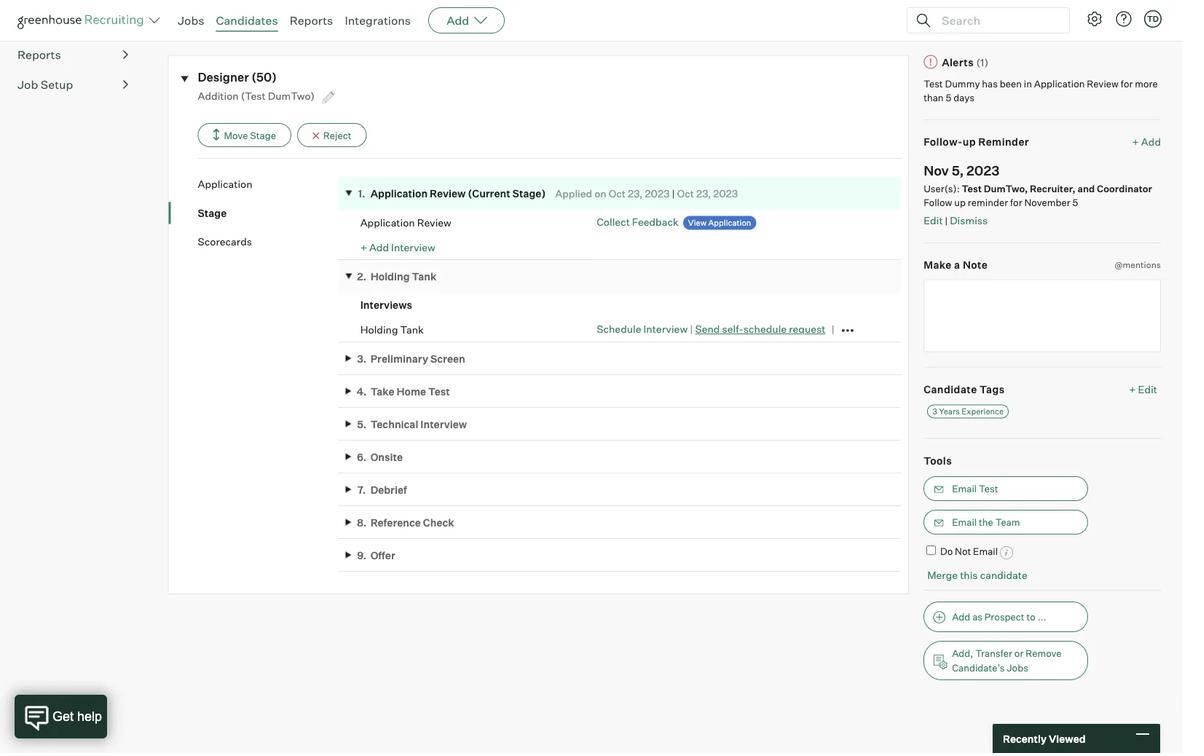 Task type: describe. For each thing, give the bounding box(es) containing it.
designer (50)
[[198, 70, 277, 85]]

application link
[[198, 177, 339, 191]]

pipeline link
[[17, 16, 128, 34]]

has
[[983, 78, 998, 89]]

candidate
[[981, 569, 1028, 582]]

edit inside the nov 5, 2023 user(s): test dumtwo, recruiter, and coordinator follow up reminder for november 5 edit | dismiss
[[924, 214, 943, 227]]

reject
[[323, 129, 352, 141]]

0 horizontal spatial stage
[[198, 207, 227, 219]]

addition (test dumtwo)
[[198, 89, 317, 102]]

2 23, from the left
[[697, 187, 711, 200]]

Search text field
[[939, 10, 1057, 31]]

following link
[[1116, 16, 1162, 30]]

make
[[924, 259, 952, 272]]

following
[[1116, 17, 1162, 30]]

6.
[[357, 451, 367, 463]]

+ for + edit
[[1130, 383, 1137, 396]]

0 horizontal spatial 2023
[[645, 187, 670, 200]]

application right view
[[709, 218, 752, 228]]

dumtwo,
[[984, 183, 1029, 194]]

3.
[[357, 352, 367, 365]]

2.
[[357, 270, 367, 283]]

in
[[1024, 78, 1033, 89]]

on
[[168, 15, 182, 27]]

stage)
[[513, 187, 546, 200]]

email for email the team
[[953, 517, 977, 528]]

prospect
[[985, 611, 1025, 623]]

0 horizontal spatial jobs
[[178, 13, 204, 28]]

application inside 'link'
[[198, 178, 253, 191]]

jobs link
[[178, 13, 204, 28]]

(test
[[241, 89, 266, 102]]

1.
[[358, 187, 366, 200]]

recruiter,
[[1030, 183, 1076, 194]]

email for email test
[[953, 483, 977, 495]]

to
[[1027, 611, 1036, 623]]

self-
[[723, 323, 744, 336]]

recently
[[1003, 733, 1047, 745]]

+ edit link
[[1126, 379, 1162, 399]]

stage inside button
[[250, 129, 276, 141]]

activity
[[225, 15, 261, 27]]

1
[[184, 15, 188, 27]]

9.
[[357, 549, 367, 562]]

2023 inside the nov 5, 2023 user(s): test dumtwo, recruiter, and coordinator follow up reminder for november 5 edit | dismiss
[[967, 163, 1000, 179]]

check
[[423, 516, 454, 529]]

technical
[[371, 418, 419, 431]]

view
[[689, 218, 707, 228]]

add, transfer or remove candidate's jobs button
[[924, 641, 1089, 681]]

this
[[961, 569, 978, 582]]

make a note
[[924, 259, 988, 272]]

application review
[[360, 216, 452, 229]]

application inside test dummy has been in application review for more than 5 days
[[1035, 78, 1085, 89]]

stage link
[[198, 206, 339, 220]]

email the team button
[[924, 510, 1089, 535]]

nov 5, 2023 user(s): test dumtwo, recruiter, and coordinator follow up reminder for november 5 edit | dismiss
[[924, 163, 1153, 227]]

holding tank
[[360, 323, 424, 336]]

2 vertical spatial review
[[417, 216, 452, 229]]

email test button
[[924, 477, 1089, 501]]

0 vertical spatial reports link
[[290, 13, 333, 28]]

nov
[[924, 163, 950, 179]]

0 vertical spatial job
[[190, 15, 208, 27]]

test inside the nov 5, 2023 user(s): test dumtwo, recruiter, and coordinator follow up reminder for november 5 edit | dismiss
[[962, 183, 982, 194]]

the
[[979, 517, 994, 528]]

pipeline
[[17, 18, 61, 32]]

move stage button
[[198, 123, 291, 147]]

linkedin
[[354, 15, 395, 27]]

1 vertical spatial interview
[[644, 323, 688, 336]]

test inside test dummy has been in application review for more than 5 days
[[924, 78, 943, 89]]

2 vertical spatial email
[[974, 546, 998, 558]]

review inside test dummy has been in application review for more than 5 days
[[1088, 78, 1119, 89]]

greenhouse recruiting image
[[17, 12, 149, 29]]

merge
[[928, 569, 958, 582]]

coordinator
[[1098, 183, 1153, 194]]

note
[[963, 259, 988, 272]]

onsite
[[371, 451, 403, 463]]

@mentions link
[[1115, 258, 1162, 272]]

test right home
[[429, 385, 450, 398]]

0 horizontal spatial |
[[672, 187, 675, 200]]

schedule
[[597, 323, 642, 336]]

1 vertical spatial holding
[[360, 323, 398, 336]]

4.
[[357, 385, 367, 398]]

collect
[[597, 216, 630, 229]]

candidate tags
[[924, 383, 1005, 396]]

configure image
[[1087, 10, 1104, 28]]

activity feed link
[[225, 15, 287, 36]]

5 inside test dummy has been in application review for more than 5 days
[[946, 92, 952, 104]]

a
[[955, 259, 961, 272]]

5 inside the nov 5, 2023 user(s): test dumtwo, recruiter, and coordinator follow up reminder for november 5 edit | dismiss
[[1073, 197, 1079, 209]]

| inside the nov 5, 2023 user(s): test dumtwo, recruiter, and coordinator follow up reminder for november 5 edit | dismiss
[[945, 215, 948, 227]]

viewed
[[1049, 733, 1086, 745]]

on 1 job
[[168, 15, 208, 27]]

candidates
[[216, 13, 278, 28]]

view application link
[[683, 216, 757, 230]]

alerts
[[942, 56, 974, 69]]

5,
[[952, 163, 964, 179]]

0 horizontal spatial job
[[17, 77, 38, 92]]

move stage
[[224, 129, 276, 141]]

designer
[[198, 70, 249, 85]]

email the team
[[953, 517, 1021, 528]]

1 23, from the left
[[628, 187, 643, 200]]

td button
[[1145, 10, 1162, 28]]

interviews
[[360, 299, 412, 311]]

5.
[[357, 418, 367, 431]]

do not email
[[941, 546, 998, 558]]

1 vertical spatial edit
[[1139, 383, 1158, 396]]

follow-
[[924, 136, 963, 148]]

request
[[789, 323, 826, 336]]

test inside button
[[979, 483, 999, 495]]

application up + add interview
[[360, 216, 415, 229]]

applied on  oct 23, 2023 | oct 23, 2023
[[556, 187, 738, 200]]

november
[[1025, 197, 1071, 209]]

tags
[[980, 383, 1005, 396]]

8. reference check
[[357, 516, 454, 529]]



Task type: vqa. For each thing, say whether or not it's contained in the screenshot.


Task type: locate. For each thing, give the bounding box(es) containing it.
email test
[[953, 483, 999, 495]]

interview left send
[[644, 323, 688, 336]]

job setup
[[17, 77, 73, 92]]

setup
[[41, 77, 73, 92]]

reports down pipeline
[[17, 48, 61, 62]]

transfer
[[976, 648, 1013, 659]]

0 vertical spatial for
[[1121, 78, 1134, 89]]

1 horizontal spatial 23,
[[697, 187, 711, 200]]

stage right move in the top of the page
[[250, 129, 276, 141]]

activity feed
[[225, 15, 287, 27]]

reference
[[371, 516, 421, 529]]

add as prospect to ... button
[[924, 602, 1089, 632]]

reminder
[[979, 136, 1030, 148]]

+ add
[[1133, 136, 1162, 148]]

| right edit link on the right top of the page
[[945, 215, 948, 227]]

3 years experience
[[933, 407, 1004, 417]]

5 right than
[[946, 92, 952, 104]]

add, transfer or remove candidate's jobs
[[953, 648, 1062, 674]]

Do Not Email checkbox
[[927, 546, 937, 555]]

7.
[[358, 483, 366, 496]]

0 horizontal spatial reports link
[[17, 46, 128, 64]]

edit link
[[924, 214, 943, 227]]

test up the
[[979, 483, 999, 495]]

0 vertical spatial holding
[[371, 270, 410, 283]]

(current
[[468, 187, 511, 200]]

1 vertical spatial reports link
[[17, 46, 128, 64]]

test up than
[[924, 78, 943, 89]]

| up feedback
[[672, 187, 675, 200]]

candidates link
[[216, 13, 278, 28]]

2 vertical spatial interview
[[421, 418, 467, 431]]

application down move in the top of the page
[[198, 178, 253, 191]]

1 vertical spatial tank
[[400, 323, 424, 336]]

email left the
[[953, 517, 977, 528]]

1 vertical spatial up
[[955, 197, 966, 209]]

1 vertical spatial |
[[945, 215, 948, 227]]

test up reminder
[[962, 183, 982, 194]]

0 horizontal spatial oct
[[609, 187, 626, 200]]

2023 up view application
[[714, 187, 738, 200]]

job left setup
[[17, 77, 38, 92]]

1 vertical spatial email
[[953, 517, 977, 528]]

merge this candidate
[[928, 569, 1028, 582]]

0 horizontal spatial reports
[[17, 48, 61, 62]]

review left (current
[[430, 187, 466, 200]]

email right not
[[974, 546, 998, 558]]

1 horizontal spatial |
[[690, 323, 693, 336]]

interview down home
[[421, 418, 467, 431]]

candidate's
[[953, 662, 1005, 674]]

schedule interview link
[[597, 323, 688, 336]]

review left more
[[1088, 78, 1119, 89]]

or
[[1015, 648, 1024, 659]]

1 horizontal spatial reports
[[290, 13, 333, 28]]

collect feedback
[[597, 216, 679, 229]]

for down 'dumtwo,'
[[1011, 197, 1023, 209]]

0 vertical spatial |
[[672, 187, 675, 200]]

send self-schedule request link
[[696, 323, 826, 336]]

scorecards
[[198, 235, 252, 248]]

linkedin link
[[354, 15, 395, 36]]

0 vertical spatial reports
[[290, 13, 333, 28]]

screen
[[431, 352, 465, 365]]

(50)
[[252, 70, 277, 85]]

dismiss
[[950, 214, 988, 227]]

+ inside "link"
[[1133, 136, 1140, 148]]

5. technical interview
[[357, 418, 467, 431]]

for
[[1121, 78, 1134, 89], [1011, 197, 1023, 209]]

add as prospect to ...
[[953, 611, 1047, 623]]

reminder
[[968, 197, 1009, 209]]

8.
[[357, 516, 367, 529]]

0 horizontal spatial 5
[[946, 92, 952, 104]]

1 horizontal spatial oct
[[677, 187, 694, 200]]

1 vertical spatial stage
[[198, 207, 227, 219]]

2 vertical spatial |
[[690, 323, 693, 336]]

td
[[1148, 14, 1160, 24]]

interview down application review
[[391, 241, 436, 254]]

up up dismiss
[[955, 197, 966, 209]]

as
[[973, 611, 983, 623]]

more
[[1136, 78, 1159, 89]]

email
[[953, 483, 977, 495], [953, 517, 977, 528], [974, 546, 998, 558]]

add inside popup button
[[447, 13, 469, 28]]

5
[[946, 92, 952, 104], [1073, 197, 1079, 209]]

1 horizontal spatial for
[[1121, 78, 1134, 89]]

23,
[[628, 187, 643, 200], [697, 187, 711, 200]]

up up 5, at the right top
[[963, 136, 977, 148]]

2 vertical spatial +
[[1130, 383, 1137, 396]]

0 vertical spatial up
[[963, 136, 977, 148]]

1 vertical spatial review
[[430, 187, 466, 200]]

+ add interview
[[360, 241, 436, 254]]

0 vertical spatial edit
[[924, 214, 943, 227]]

1 vertical spatial 5
[[1073, 197, 1079, 209]]

job setup link
[[17, 76, 128, 93]]

been
[[1000, 78, 1022, 89]]

alerts (1)
[[942, 56, 989, 69]]

holding down interviews
[[360, 323, 398, 336]]

5 down and
[[1073, 197, 1079, 209]]

1 horizontal spatial 5
[[1073, 197, 1079, 209]]

1 vertical spatial jobs
[[1007, 662, 1029, 674]]

stage up scorecards
[[198, 207, 227, 219]]

email up email the team
[[953, 483, 977, 495]]

2 oct from the left
[[677, 187, 694, 200]]

oct right on
[[609, 187, 626, 200]]

0 vertical spatial email
[[953, 483, 977, 495]]

tank
[[412, 270, 437, 283], [400, 323, 424, 336]]

+ add interview link
[[360, 241, 436, 254]]

review down 1. application review (current stage)
[[417, 216, 452, 229]]

up inside the nov 5, 2023 user(s): test dumtwo, recruiter, and coordinator follow up reminder for november 5 edit | dismiss
[[955, 197, 966, 209]]

holding right 2.
[[371, 270, 410, 283]]

application right in
[[1035, 78, 1085, 89]]

(1)
[[977, 56, 989, 69]]

add inside button
[[953, 611, 971, 623]]

collect feedback link
[[597, 216, 679, 229]]

1 vertical spatial +
[[360, 241, 367, 254]]

9. offer
[[357, 549, 396, 562]]

reports link right feed
[[290, 13, 333, 28]]

application up application review
[[371, 187, 428, 200]]

interview for + add interview
[[391, 241, 436, 254]]

None text field
[[924, 280, 1162, 352]]

1 horizontal spatial jobs
[[1007, 662, 1029, 674]]

debrief
[[371, 483, 407, 496]]

dumtwo)
[[268, 89, 315, 102]]

test dummy has been in application review for more than 5 days
[[924, 78, 1159, 104]]

| left send
[[690, 323, 693, 336]]

integrations link
[[345, 13, 411, 28]]

0 vertical spatial tank
[[412, 270, 437, 283]]

0 vertical spatial stage
[[250, 129, 276, 141]]

@mentions
[[1115, 260, 1162, 270]]

td button
[[1142, 7, 1165, 31]]

team
[[996, 517, 1021, 528]]

tools
[[924, 454, 953, 467]]

offer
[[371, 549, 396, 562]]

remove
[[1026, 648, 1062, 659]]

interview for 5. technical interview
[[421, 418, 467, 431]]

2. holding tank
[[357, 270, 437, 283]]

oct up view
[[677, 187, 694, 200]]

0 vertical spatial jobs
[[178, 13, 204, 28]]

add inside "link"
[[1142, 136, 1162, 148]]

details
[[304, 15, 337, 27]]

jobs inside the add, transfer or remove candidate's jobs
[[1007, 662, 1029, 674]]

1 horizontal spatial job
[[190, 15, 208, 27]]

review
[[1088, 78, 1119, 89], [430, 187, 466, 200], [417, 216, 452, 229]]

0 vertical spatial review
[[1088, 78, 1119, 89]]

job right the 1
[[190, 15, 208, 27]]

1 horizontal spatial stage
[[250, 129, 276, 141]]

than
[[924, 92, 944, 104]]

2023 right 5, at the right top
[[967, 163, 1000, 179]]

2 horizontal spatial |
[[945, 215, 948, 227]]

1 vertical spatial reports
[[17, 48, 61, 62]]

+ for + add
[[1133, 136, 1140, 148]]

reports link
[[290, 13, 333, 28], [17, 46, 128, 64]]

reports link up the job setup link
[[17, 46, 128, 64]]

not
[[955, 546, 972, 558]]

schedule interview | send self-schedule request
[[597, 323, 826, 336]]

+ edit
[[1130, 383, 1158, 396]]

0 horizontal spatial for
[[1011, 197, 1023, 209]]

+ for + add interview
[[360, 241, 367, 254]]

2023 up feedback
[[645, 187, 670, 200]]

23, up view
[[697, 187, 711, 200]]

for inside the nov 5, 2023 user(s): test dumtwo, recruiter, and coordinator follow up reminder for november 5 edit | dismiss
[[1011, 197, 1023, 209]]

tank down + add interview
[[412, 270, 437, 283]]

1 vertical spatial for
[[1011, 197, 1023, 209]]

4. take home test
[[357, 385, 450, 398]]

0 vertical spatial +
[[1133, 136, 1140, 148]]

1 vertical spatial job
[[17, 77, 38, 92]]

2 horizontal spatial 2023
[[967, 163, 1000, 179]]

home
[[397, 385, 426, 398]]

0 horizontal spatial 23,
[[628, 187, 643, 200]]

...
[[1038, 611, 1047, 623]]

1 horizontal spatial edit
[[1139, 383, 1158, 396]]

1 oct from the left
[[609, 187, 626, 200]]

23, up collect feedback link
[[628, 187, 643, 200]]

tank up 3. preliminary screen
[[400, 323, 424, 336]]

up
[[963, 136, 977, 148], [955, 197, 966, 209]]

on
[[595, 187, 607, 200]]

reports right feed
[[290, 13, 333, 28]]

1 horizontal spatial 2023
[[714, 187, 738, 200]]

2023
[[967, 163, 1000, 179], [645, 187, 670, 200], [714, 187, 738, 200]]

add button
[[429, 7, 505, 34]]

6. onsite
[[357, 451, 403, 463]]

0 vertical spatial 5
[[946, 92, 952, 104]]

0 vertical spatial interview
[[391, 241, 436, 254]]

experience
[[962, 407, 1004, 417]]

for inside test dummy has been in application review for more than 5 days
[[1121, 78, 1134, 89]]

scorecards link
[[198, 235, 339, 249]]

1 horizontal spatial reports link
[[290, 13, 333, 28]]

for left more
[[1121, 78, 1134, 89]]

0 horizontal spatial edit
[[924, 214, 943, 227]]



